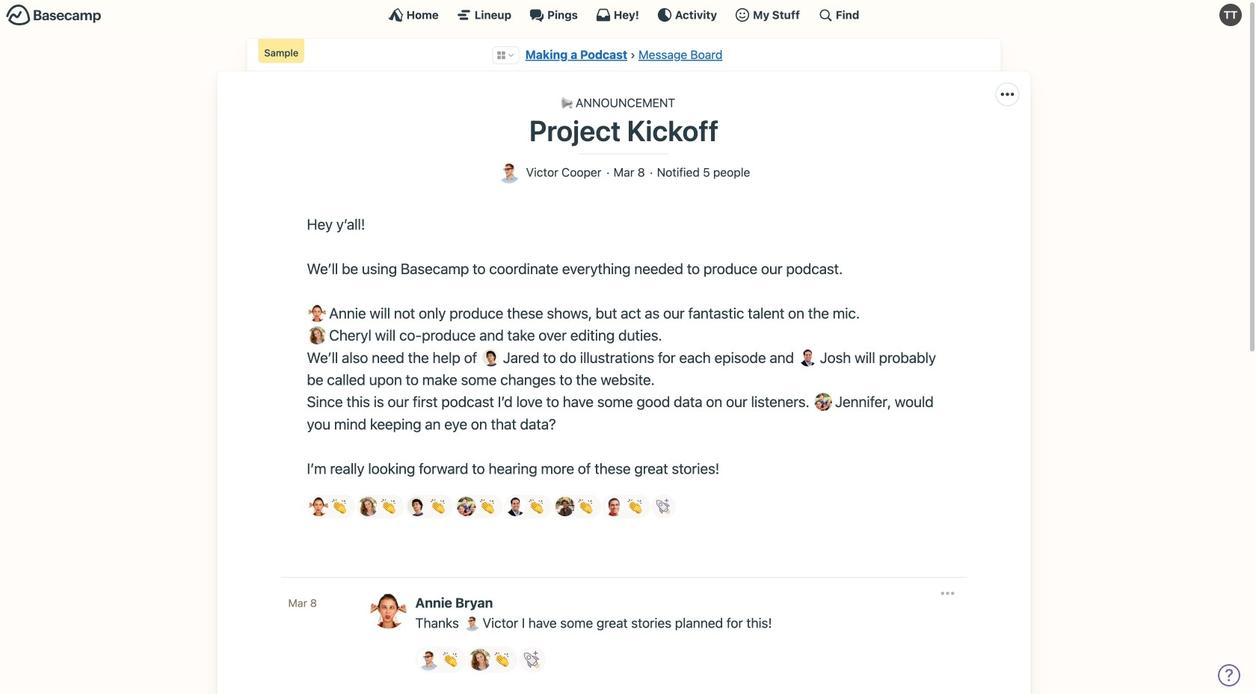 Task type: describe. For each thing, give the bounding box(es) containing it.
1 horizontal spatial josh fiske image
[[799, 349, 817, 367]]

1 vertical spatial victor cooper image
[[464, 615, 480, 632]]

switch accounts image
[[6, 4, 102, 27]]

0 vertical spatial annie bryan image
[[308, 305, 326, 322]]

victor cooper image
[[418, 649, 439, 671]]

josh fiske image inside josh f. boosted the message with '👏' element
[[506, 497, 525, 516]]

nicole k. boosted the message with '👏' element
[[553, 495, 601, 519]]

jennifer young image inside jennifer y. boosted the message with '👏' 'element'
[[457, 497, 476, 516]]

victor c. boosted the comment with '👏' element
[[415, 647, 466, 673]]

nicole katz image
[[555, 497, 574, 516]]

cheryl walters image for annie b. boosted the message with '👏' element
[[358, 497, 378, 516]]

steve marsh image
[[605, 497, 624, 516]]

main element
[[0, 0, 1248, 29]]

0 vertical spatial jennifer young image
[[814, 393, 832, 411]]

annie bryan image
[[309, 497, 328, 516]]

terry turtle image
[[1219, 4, 1242, 26]]

josh f. boosted the message with '👏' element
[[504, 495, 552, 519]]

breadcrumb element
[[247, 39, 1001, 71]]



Task type: vqa. For each thing, say whether or not it's contained in the screenshot.
Cheryl Walters image in the Cheryl W. boosted the comment with '👏' element
yes



Task type: locate. For each thing, give the bounding box(es) containing it.
0 vertical spatial cheryl walters image
[[308, 327, 326, 345]]

1 vertical spatial josh fiske image
[[506, 497, 525, 516]]

1 horizontal spatial cheryl walters image
[[358, 497, 378, 516]]

cheryl w. boosted the message with '👏' element
[[356, 495, 404, 519]]

1 horizontal spatial jennifer young image
[[814, 393, 832, 411]]

2 horizontal spatial cheryl walters image
[[469, 649, 491, 671]]

josh fiske image
[[799, 349, 817, 367], [506, 497, 525, 516]]

2 vertical spatial cheryl walters image
[[469, 649, 491, 671]]

cheryl walters image inside cheryl w. boosted the message with '👏' element
[[358, 497, 378, 516]]

0 vertical spatial victor cooper image
[[498, 161, 520, 184]]

0 horizontal spatial mar 8 element
[[288, 597, 317, 610]]

0 horizontal spatial annie bryan image
[[308, 305, 326, 322]]

keyboard shortcut: ⌘ + / image
[[818, 7, 833, 22]]

1 horizontal spatial mar 8 element
[[613, 166, 645, 179]]

0 horizontal spatial jennifer young image
[[457, 497, 476, 516]]

0 horizontal spatial cheryl walters image
[[308, 327, 326, 345]]

annie b. boosted the message with '👏' element
[[307, 495, 355, 519]]

1 vertical spatial mar 8 element
[[288, 597, 317, 610]]

annie bryan image
[[308, 305, 326, 322], [370, 593, 406, 629]]

cheryl walters image
[[308, 327, 326, 345], [358, 497, 378, 516], [469, 649, 491, 671]]

cheryl w. boosted the comment with '👏' element
[[467, 647, 518, 673]]

cheryl walters image for 'victor c. boosted the comment with '👏'' element
[[469, 649, 491, 671]]

cheryl walters image inside cheryl w. boosted the comment with '👏' element
[[469, 649, 491, 671]]

1 vertical spatial cheryl walters image
[[358, 497, 378, 516]]

jared d. boosted the message with '👏' element
[[405, 495, 454, 519]]

jennifer young image
[[814, 393, 832, 411], [457, 497, 476, 516]]

mar 8 element
[[613, 166, 645, 179], [288, 597, 317, 610]]

1 horizontal spatial victor cooper image
[[498, 161, 520, 184]]

0 horizontal spatial victor cooper image
[[464, 615, 480, 632]]

1 vertical spatial annie bryan image
[[370, 593, 406, 629]]

1 horizontal spatial annie bryan image
[[370, 593, 406, 629]]

0 vertical spatial josh fiske image
[[799, 349, 817, 367]]

0 horizontal spatial josh fiske image
[[506, 497, 525, 516]]

0 vertical spatial mar 8 element
[[613, 166, 645, 179]]

steve m. boosted the message with '👏' element
[[602, 495, 651, 519]]

jennifer y. boosted the message with '👏' element
[[455, 495, 503, 519]]

jared davis image
[[482, 349, 500, 367]]

victor cooper image
[[498, 161, 520, 184], [464, 615, 480, 632]]

1 vertical spatial jennifer young image
[[457, 497, 476, 516]]

jared davis image
[[408, 497, 427, 516]]



